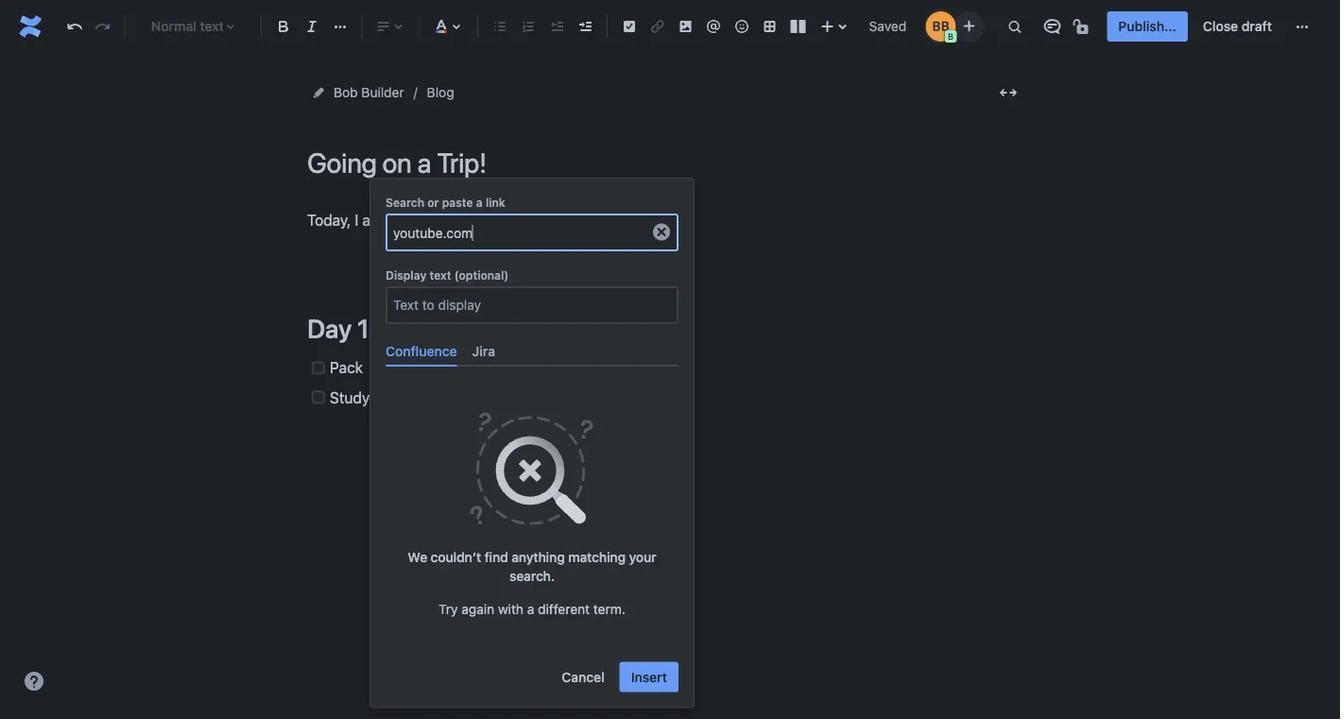 Task type: vqa. For each thing, say whether or not it's contained in the screenshot.
to
yes



Task type: describe. For each thing, give the bounding box(es) containing it.
search.
[[510, 569, 555, 584]]

san
[[446, 211, 472, 229]]

display
[[386, 268, 427, 282]]

am
[[362, 211, 383, 229]]

blog link
[[427, 81, 454, 104]]

day 1: drive
[[307, 313, 439, 344]]

different
[[538, 601, 590, 617]]

close draft button
[[1192, 11, 1284, 42]]

again
[[462, 601, 495, 617]]

draft
[[1242, 18, 1272, 34]]

bob
[[334, 85, 358, 100]]

tab list inside "editor toolbar" toolbar
[[378, 336, 686, 367]]

find and replace image
[[1003, 15, 1026, 38]]

to
[[429, 211, 443, 229]]

make page full-width image
[[997, 81, 1020, 104]]

bullet list ⌘⇧8 image
[[489, 15, 511, 38]]

invite to edit image
[[958, 15, 981, 37]]

Blog post title text field
[[307, 147, 1026, 179]]

publish... button
[[1107, 11, 1188, 42]]

with
[[498, 601, 524, 617]]

layouts image
[[787, 15, 810, 38]]

try again with a different term.
[[439, 601, 626, 617]]

confluence image
[[15, 11, 45, 42]]

confluence
[[386, 343, 457, 359]]

drive
[[380, 313, 439, 344]]

help image
[[23, 670, 45, 693]]

term.
[[594, 601, 626, 617]]

confluence image
[[15, 11, 45, 42]]

Search or paste a link field
[[388, 216, 650, 250]]

jira
[[472, 343, 495, 359]]

link image
[[646, 15, 669, 38]]

Display text (optional) field
[[388, 288, 677, 322]]

matching
[[568, 550, 626, 565]]

blog
[[427, 85, 454, 100]]

a for with
[[527, 601, 534, 617]]

today,
[[307, 211, 351, 229]]

i
[[355, 211, 359, 229]]

paste
[[442, 196, 473, 209]]

mention image
[[703, 15, 725, 38]]

bold ⌘b image
[[272, 15, 295, 38]]

find
[[485, 550, 508, 565]]

try
[[439, 601, 458, 617]]

action item image
[[618, 15, 641, 38]]

display text (optional)
[[386, 268, 509, 282]]

we couldn't find anything matching your search.
[[408, 550, 657, 584]]



Task type: locate. For each thing, give the bounding box(es) containing it.
anything
[[512, 550, 565, 565]]

cancel button
[[550, 662, 616, 693]]

0 vertical spatial a
[[476, 196, 483, 209]]

close
[[1203, 18, 1239, 34]]

insert button
[[620, 662, 679, 693]]

tab list containing confluence
[[378, 336, 686, 367]]

a right with
[[527, 601, 534, 617]]

bob builder link
[[334, 81, 404, 104]]

search
[[386, 196, 425, 209]]

today, i am going to san diego!
[[307, 211, 520, 229]]

couldn't
[[431, 550, 481, 565]]

pack
[[330, 359, 363, 377]]

more formatting image
[[329, 15, 352, 38]]

link
[[486, 196, 506, 209]]

a left link
[[476, 196, 483, 209]]

tab list
[[378, 336, 686, 367]]

publish...
[[1119, 18, 1177, 34]]

add image, video, or file image
[[674, 15, 697, 38]]

text
[[430, 268, 451, 282]]

a
[[476, 196, 483, 209], [527, 601, 534, 617]]

1:
[[357, 313, 375, 344]]

editor toolbar toolbar
[[371, 179, 694, 708]]

italic ⌘i image
[[301, 15, 323, 38]]

table image
[[759, 15, 782, 38]]

outdent ⇧tab image
[[545, 15, 568, 38]]

undo ⌘z image
[[63, 15, 86, 38]]

saved
[[869, 18, 907, 34]]

or
[[428, 196, 439, 209]]

going
[[387, 211, 425, 229]]

1 vertical spatial a
[[527, 601, 534, 617]]

more image
[[1291, 15, 1314, 38]]

1 horizontal spatial a
[[527, 601, 534, 617]]

no restrictions image
[[1071, 15, 1094, 38]]

(optional)
[[454, 268, 509, 282]]

study
[[330, 389, 370, 406]]

diego!
[[476, 211, 520, 229]]

day
[[307, 313, 352, 344]]

insert
[[631, 669, 667, 685]]

cancel
[[562, 669, 605, 685]]

redo ⌘⇧z image
[[91, 15, 114, 38]]

indent tab image
[[574, 15, 596, 38]]

search or paste a link
[[386, 196, 506, 209]]

close draft
[[1203, 18, 1272, 34]]

comment icon image
[[1041, 15, 1064, 38]]

a for paste
[[476, 196, 483, 209]]

Main content area, start typing to enter text. text field
[[307, 207, 1026, 411]]

bob builder image
[[926, 11, 956, 42]]

move this blog image
[[311, 85, 326, 100]]

we
[[408, 550, 427, 565]]

emoji image
[[731, 15, 753, 38]]

numbered list ⌘⇧7 image
[[517, 15, 540, 38]]

0 horizontal spatial a
[[476, 196, 483, 209]]

your
[[629, 550, 657, 565]]

builder
[[362, 85, 404, 100]]

clear link image
[[650, 221, 673, 243]]

bob builder
[[334, 85, 404, 100]]



